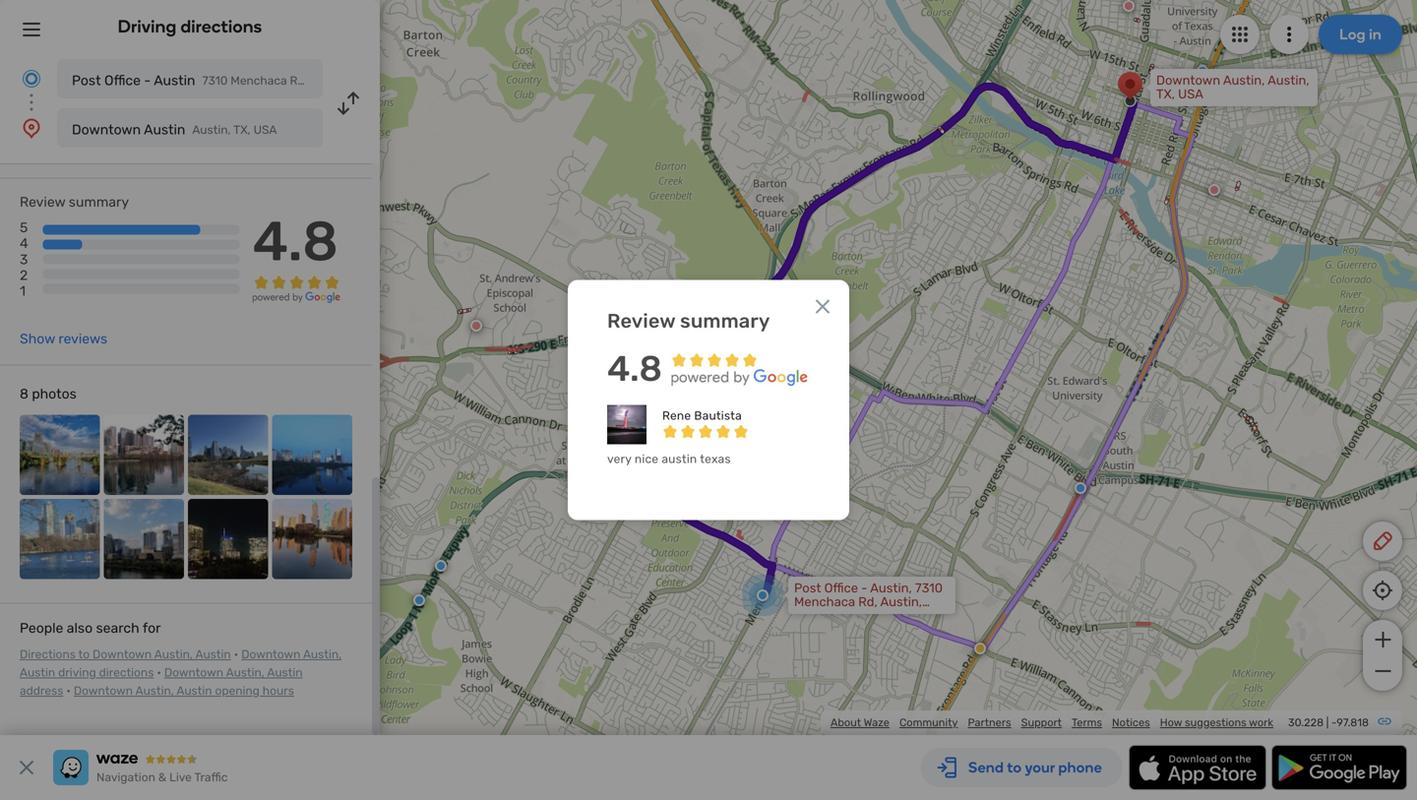 Task type: describe. For each thing, give the bounding box(es) containing it.
support link
[[1022, 716, 1062, 730]]

8 photos
[[20, 386, 77, 402]]

traffic
[[194, 771, 228, 785]]

|
[[1327, 716, 1330, 730]]

for
[[143, 620, 161, 637]]

austin down downtown austin, austin driving directions 'link'
[[177, 684, 212, 698]]

- for austin
[[144, 72, 151, 89]]

photos
[[32, 386, 77, 402]]

directions to downtown austin, austin
[[20, 648, 231, 662]]

downtown for downtown austin, austin driving directions
[[241, 648, 301, 662]]

show
[[20, 331, 55, 347]]

how
[[1161, 716, 1183, 730]]

people
[[20, 620, 63, 637]]

1 horizontal spatial x image
[[811, 295, 835, 319]]

terms
[[1072, 716, 1103, 730]]

5
[[20, 220, 28, 236]]

rene bautista
[[663, 409, 742, 423]]

post office - austin
[[72, 72, 195, 89]]

- for austin,
[[862, 581, 868, 596]]

show reviews
[[20, 331, 107, 347]]

1 horizontal spatial 4.8
[[607, 348, 663, 390]]

1 vertical spatial x image
[[15, 756, 38, 780]]

post office - austin button
[[57, 59, 323, 98]]

- for 97.818
[[1332, 716, 1337, 730]]

rene
[[663, 409, 691, 423]]

post office - austin, 7310 menchaca rd, austin, texas, united states
[[795, 581, 943, 624]]

downtown austin, austin opening hours link
[[74, 684, 294, 698]]

directions inside downtown austin, austin driving directions
[[99, 666, 154, 680]]

partners link
[[968, 716, 1012, 730]]

live
[[169, 771, 192, 785]]

rd,
[[859, 595, 878, 610]]

5 4 3 2 1
[[20, 220, 28, 299]]

tx, for austin,
[[1157, 87, 1176, 102]]

7310
[[916, 581, 943, 596]]

about waze community partners support terms notices how suggestions work
[[831, 716, 1274, 730]]

states
[[877, 608, 916, 624]]

austin up opening
[[195, 648, 231, 662]]

downtown austin, austin, tx, usa
[[1157, 73, 1310, 102]]

downtown austin, austin driving directions link
[[20, 648, 342, 680]]

also
[[67, 620, 93, 637]]

downtown for downtown austin austin, tx, usa
[[72, 122, 141, 138]]

image 7 of downtown austin, austin image
[[188, 499, 268, 580]]

30.228
[[1289, 716, 1324, 730]]

how suggestions work link
[[1161, 716, 1274, 730]]

usa for austin,
[[1179, 87, 1204, 102]]

8
[[20, 386, 28, 402]]

opening
[[215, 684, 260, 698]]

zoom in image
[[1371, 628, 1396, 652]]

downtown austin, austin driving directions
[[20, 648, 342, 680]]

support
[[1022, 716, 1062, 730]]

austin, inside downtown austin, austin driving directions
[[303, 648, 342, 662]]

1 vertical spatial summary
[[680, 310, 770, 333]]

about waze link
[[831, 716, 890, 730]]

location image
[[20, 116, 43, 140]]

image 8 of downtown austin, austin image
[[272, 499, 352, 580]]

notices
[[1113, 716, 1151, 730]]

directions to downtown austin, austin link
[[20, 648, 231, 662]]

link image
[[1377, 714, 1393, 730]]

terms link
[[1072, 716, 1103, 730]]

downtown for downtown austin, austin, tx, usa
[[1157, 73, 1221, 88]]

1 horizontal spatial directions
[[181, 16, 262, 37]]

image 5 of downtown austin, austin image
[[20, 499, 100, 580]]

downtown austin, austin address
[[20, 666, 303, 698]]

menchaca
[[795, 595, 856, 610]]

0 horizontal spatial review summary
[[20, 194, 129, 210]]

2
[[20, 267, 28, 283]]

30.228 | -97.818
[[1289, 716, 1370, 730]]

downtown austin, austin opening hours
[[74, 684, 294, 698]]

office for austin
[[104, 72, 141, 89]]

directions
[[20, 648, 76, 662]]

zoom out image
[[1371, 660, 1396, 683]]

downtown austin austin, tx, usa
[[72, 122, 277, 138]]

image 4 of downtown austin, austin image
[[272, 415, 352, 495]]

post for post office - austin, 7310 menchaca rd, austin, texas, united states
[[795, 581, 822, 596]]

4
[[20, 235, 28, 252]]

community
[[900, 716, 958, 730]]

waze
[[864, 716, 890, 730]]

people also search for
[[20, 620, 161, 637]]



Task type: locate. For each thing, give the bounding box(es) containing it.
1 vertical spatial directions
[[99, 666, 154, 680]]

1 vertical spatial post
[[795, 581, 822, 596]]

very
[[607, 452, 632, 466]]

downtown for downtown austin, austin address
[[164, 666, 223, 680]]

office inside button
[[104, 72, 141, 89]]

image 1 of downtown austin, austin image
[[20, 415, 100, 495]]

1 vertical spatial 4.8
[[607, 348, 663, 390]]

0 vertical spatial review summary
[[20, 194, 129, 210]]

1 horizontal spatial office
[[825, 581, 859, 596]]

united
[[835, 608, 874, 624]]

0 horizontal spatial x image
[[15, 756, 38, 780]]

0 vertical spatial x image
[[811, 295, 835, 319]]

1 horizontal spatial usa
[[1179, 87, 1204, 102]]

review summary up the rene
[[607, 310, 770, 333]]

austin up the 'downtown austin austin, tx, usa'
[[154, 72, 195, 89]]

office down 'driving'
[[104, 72, 141, 89]]

usa for austin
[[254, 123, 277, 137]]

about
[[831, 716, 862, 730]]

1
[[20, 283, 26, 299]]

usa inside downtown austin, austin, tx, usa
[[1179, 87, 1204, 102]]

-
[[144, 72, 151, 89], [862, 581, 868, 596], [1332, 716, 1337, 730]]

1 horizontal spatial -
[[862, 581, 868, 596]]

notices link
[[1113, 716, 1151, 730]]

0 horizontal spatial post
[[72, 72, 101, 89]]

austin up hours
[[267, 666, 303, 680]]

austin,
[[1224, 73, 1266, 88], [1268, 73, 1310, 88], [192, 123, 231, 137], [871, 581, 912, 596], [881, 595, 923, 610], [154, 648, 193, 662], [303, 648, 342, 662], [226, 666, 265, 680], [135, 684, 174, 698]]

1 vertical spatial tx,
[[233, 123, 251, 137]]

directions
[[181, 16, 262, 37], [99, 666, 154, 680]]

1 horizontal spatial tx,
[[1157, 87, 1176, 102]]

0 horizontal spatial -
[[144, 72, 151, 89]]

- up united
[[862, 581, 868, 596]]

post for post office - austin
[[72, 72, 101, 89]]

0 vertical spatial usa
[[1179, 87, 1204, 102]]

review
[[20, 194, 65, 210], [607, 310, 676, 333]]

0 vertical spatial office
[[104, 72, 141, 89]]

directions up post office - austin button
[[181, 16, 262, 37]]

driving directions
[[118, 16, 262, 37]]

austin down post office - austin button
[[144, 122, 185, 138]]

driving
[[118, 16, 177, 37]]

office for austin,
[[825, 581, 859, 596]]

partners
[[968, 716, 1012, 730]]

driving
[[58, 666, 96, 680]]

&
[[158, 771, 167, 785]]

suggestions
[[1185, 716, 1247, 730]]

austin up address
[[20, 666, 55, 680]]

tx,
[[1157, 87, 1176, 102], [233, 123, 251, 137]]

downtown
[[1157, 73, 1221, 88], [72, 122, 141, 138], [93, 648, 152, 662], [241, 648, 301, 662], [164, 666, 223, 680], [74, 684, 133, 698]]

review summary
[[20, 194, 129, 210], [607, 310, 770, 333]]

austin inside button
[[154, 72, 195, 89]]

0 vertical spatial summary
[[69, 194, 129, 210]]

tx, inside the 'downtown austin austin, tx, usa'
[[233, 123, 251, 137]]

office inside post office - austin, 7310 menchaca rd, austin, texas, united states
[[825, 581, 859, 596]]

image 6 of downtown austin, austin image
[[104, 499, 184, 580]]

bautista
[[695, 409, 742, 423]]

- inside button
[[144, 72, 151, 89]]

texas,
[[795, 608, 831, 624]]

image 3 of downtown austin, austin image
[[188, 415, 268, 495]]

austin inside downtown austin, austin address
[[267, 666, 303, 680]]

downtown inside downtown austin, austin, tx, usa
[[1157, 73, 1221, 88]]

0 horizontal spatial directions
[[99, 666, 154, 680]]

austin inside downtown austin, austin driving directions
[[20, 666, 55, 680]]

summary
[[69, 194, 129, 210], [680, 310, 770, 333]]

1 vertical spatial usa
[[254, 123, 277, 137]]

- right |
[[1332, 716, 1337, 730]]

1 vertical spatial -
[[862, 581, 868, 596]]

post inside button
[[72, 72, 101, 89]]

1 horizontal spatial review
[[607, 310, 676, 333]]

downtown inside downtown austin, austin address
[[164, 666, 223, 680]]

office
[[104, 72, 141, 89], [825, 581, 859, 596]]

image 2 of downtown austin, austin image
[[104, 415, 184, 495]]

usa
[[1179, 87, 1204, 102], [254, 123, 277, 137]]

1 vertical spatial review summary
[[607, 310, 770, 333]]

pencil image
[[1372, 530, 1395, 553]]

0 vertical spatial -
[[144, 72, 151, 89]]

0 horizontal spatial summary
[[69, 194, 129, 210]]

1 horizontal spatial summary
[[680, 310, 770, 333]]

post inside post office - austin, 7310 menchaca rd, austin, texas, united states
[[795, 581, 822, 596]]

nice
[[635, 452, 659, 466]]

1 horizontal spatial post
[[795, 581, 822, 596]]

address
[[20, 684, 63, 698]]

post
[[72, 72, 101, 89], [795, 581, 822, 596]]

austin
[[154, 72, 195, 89], [144, 122, 185, 138], [195, 648, 231, 662], [20, 666, 55, 680], [267, 666, 303, 680], [177, 684, 212, 698]]

directions down directions to downtown austin, austin link
[[99, 666, 154, 680]]

tx, for austin
[[233, 123, 251, 137]]

4.8
[[253, 209, 339, 274], [607, 348, 663, 390]]

97.818
[[1337, 716, 1370, 730]]

0 vertical spatial post
[[72, 72, 101, 89]]

downtown for downtown austin, austin opening hours
[[74, 684, 133, 698]]

2 vertical spatial -
[[1332, 716, 1337, 730]]

community link
[[900, 716, 958, 730]]

0 horizontal spatial review
[[20, 194, 65, 210]]

0 vertical spatial 4.8
[[253, 209, 339, 274]]

0 horizontal spatial office
[[104, 72, 141, 89]]

1 horizontal spatial review summary
[[607, 310, 770, 333]]

1 vertical spatial office
[[825, 581, 859, 596]]

current location image
[[20, 67, 43, 91]]

0 horizontal spatial usa
[[254, 123, 277, 137]]

search
[[96, 620, 140, 637]]

to
[[78, 648, 90, 662]]

work
[[1250, 716, 1274, 730]]

1 vertical spatial review
[[607, 310, 676, 333]]

tx, inside downtown austin, austin, tx, usa
[[1157, 87, 1176, 102]]

2 horizontal spatial -
[[1332, 716, 1337, 730]]

- down 'driving'
[[144, 72, 151, 89]]

reviews
[[58, 331, 107, 347]]

downtown austin, austin address link
[[20, 666, 303, 698]]

office left "rd," on the bottom
[[825, 581, 859, 596]]

0 vertical spatial tx,
[[1157, 87, 1176, 102]]

texas
[[700, 452, 731, 466]]

post up texas,
[[795, 581, 822, 596]]

downtown inside downtown austin, austin driving directions
[[241, 648, 301, 662]]

navigation & live traffic
[[96, 771, 228, 785]]

0 horizontal spatial 4.8
[[253, 209, 339, 274]]

review summary up 5
[[20, 194, 129, 210]]

very nice austin texas
[[607, 452, 731, 466]]

usa inside the 'downtown austin austin, tx, usa'
[[254, 123, 277, 137]]

0 vertical spatial review
[[20, 194, 65, 210]]

- inside post office - austin, 7310 menchaca rd, austin, texas, united states
[[862, 581, 868, 596]]

0 vertical spatial directions
[[181, 16, 262, 37]]

austin, inside downtown austin, austin address
[[226, 666, 265, 680]]

x image
[[811, 295, 835, 319], [15, 756, 38, 780]]

0 horizontal spatial tx,
[[233, 123, 251, 137]]

austin
[[662, 452, 697, 466]]

austin, inside the 'downtown austin austin, tx, usa'
[[192, 123, 231, 137]]

3
[[20, 251, 28, 268]]

hours
[[263, 684, 294, 698]]

navigation
[[96, 771, 155, 785]]

post right current location icon
[[72, 72, 101, 89]]



Task type: vqa. For each thing, say whether or not it's contained in the screenshot.
directions to the bottom
yes



